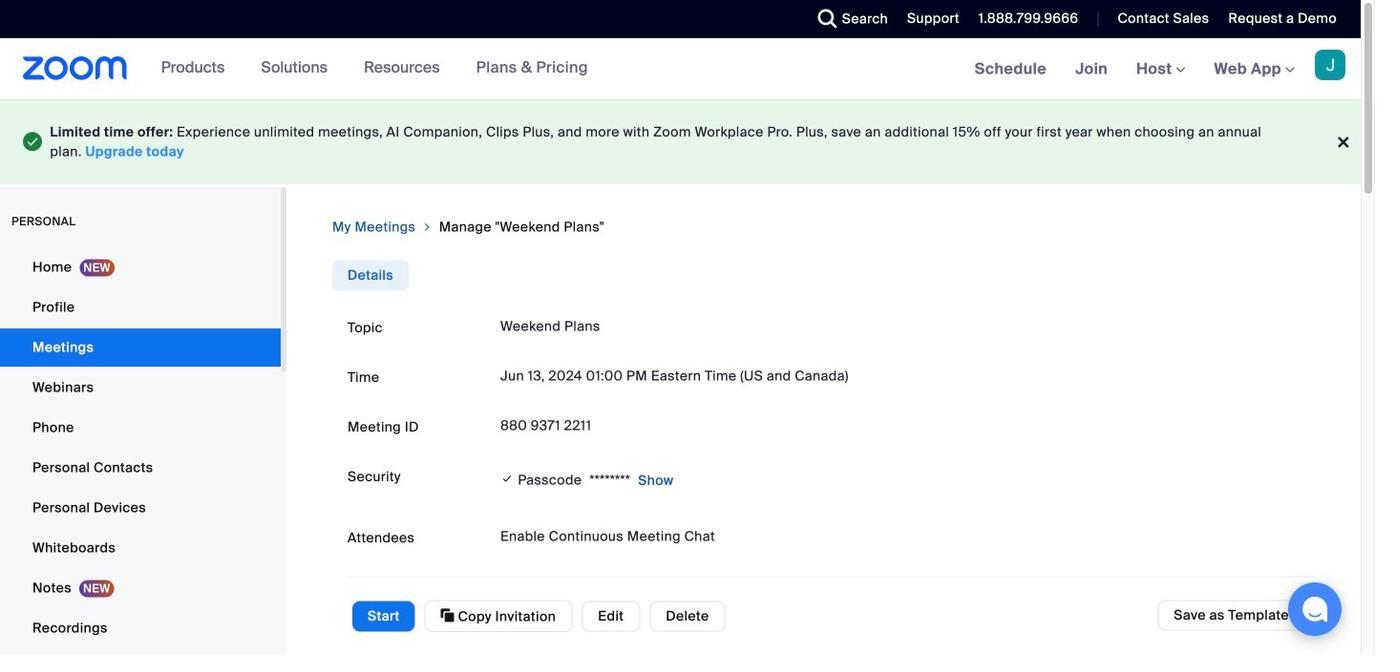 Task type: vqa. For each thing, say whether or not it's contained in the screenshot.
tab
yes



Task type: locate. For each thing, give the bounding box(es) containing it.
open chat image
[[1302, 596, 1329, 623]]

tab
[[332, 260, 409, 291]]

copy image
[[441, 607, 455, 624]]

checked image
[[501, 469, 514, 488]]

banner
[[0, 38, 1361, 101]]

btn image
[[904, 630, 924, 649]]

zoom logo image
[[23, 56, 128, 80]]

type image
[[23, 128, 42, 156]]

footer
[[0, 99, 1361, 184]]

application
[[501, 574, 1300, 604]]



Task type: describe. For each thing, give the bounding box(es) containing it.
add to google calendar image
[[501, 630, 520, 649]]

product information navigation
[[128, 38, 603, 99]]

profile picture image
[[1316, 50, 1346, 80]]

personal menu menu
[[0, 248, 281, 655]]

manage my meeting tab control tab list
[[332, 260, 409, 291]]

manage weekend plans navigation
[[332, 218, 1316, 237]]

meetings navigation
[[961, 38, 1361, 101]]

add to outlook calendar (.ics) image
[[682, 630, 701, 649]]

right image
[[422, 218, 434, 237]]



